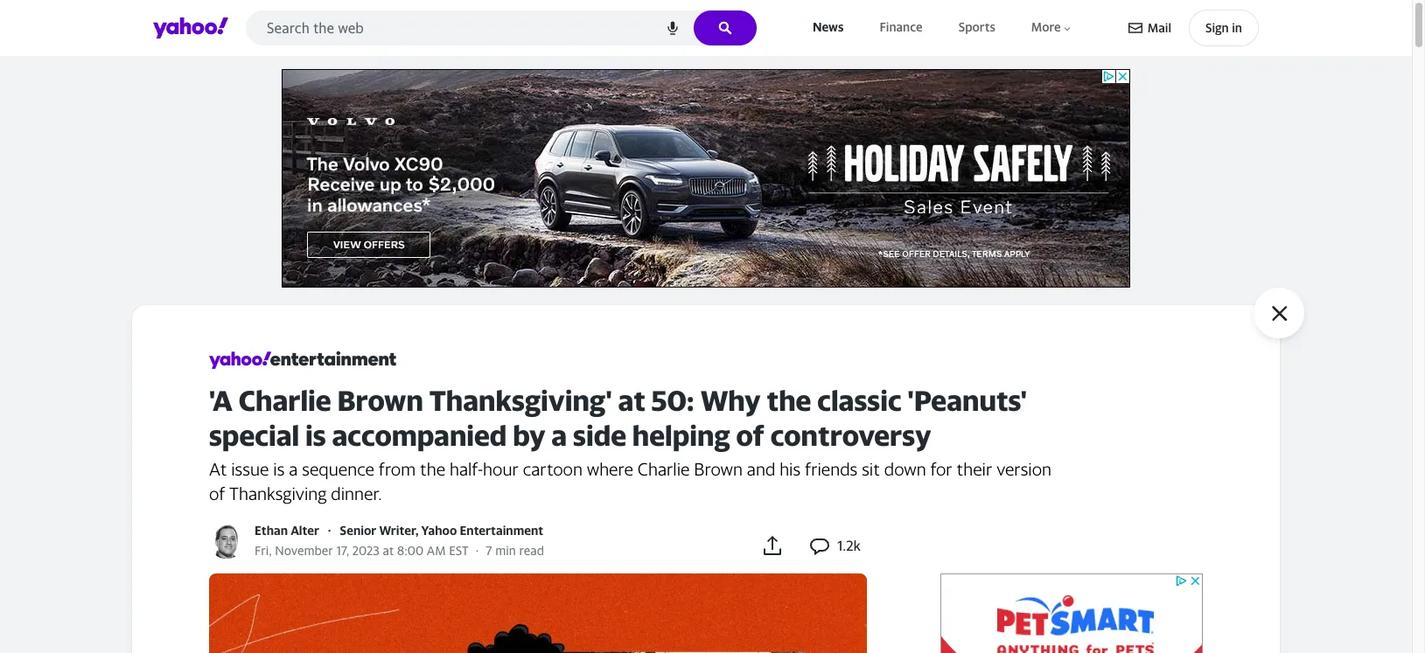 Task type: locate. For each thing, give the bounding box(es) containing it.
1 vertical spatial is
[[273, 459, 285, 480]]

a
[[552, 419, 567, 452], [289, 459, 298, 480]]

0 vertical spatial of
[[736, 419, 765, 452]]

of
[[736, 419, 765, 452], [209, 484, 225, 504]]

entertainment
[[460, 523, 544, 538]]

of down at
[[209, 484, 225, 504]]

1 horizontal spatial is
[[305, 419, 326, 452]]

0 horizontal spatial a
[[289, 459, 298, 480]]

1.2k
[[838, 538, 861, 555]]

1 horizontal spatial a
[[552, 419, 567, 452]]

controversy
[[771, 419, 932, 452]]

of up the and
[[736, 419, 765, 452]]

advertisement region
[[282, 69, 1131, 288], [941, 574, 1203, 654]]

a right by
[[552, 419, 567, 452]]

0 horizontal spatial at
[[383, 543, 394, 558]]

est
[[449, 543, 469, 558]]

Search query text field
[[246, 11, 757, 46]]

50:
[[652, 384, 695, 417]]

side
[[573, 419, 627, 452]]

finance
[[880, 20, 923, 34]]

mail link
[[1129, 12, 1172, 44]]

1 horizontal spatial charlie
[[638, 459, 690, 480]]

brown left the and
[[694, 459, 743, 480]]

0 vertical spatial ·
[[328, 523, 331, 538]]

·
[[328, 523, 331, 538], [476, 543, 479, 558]]

at left the 8:00 on the left bottom
[[383, 543, 394, 558]]

0 vertical spatial at
[[618, 384, 646, 417]]

1 horizontal spatial of
[[736, 419, 765, 452]]

is
[[305, 419, 326, 452], [273, 459, 285, 480]]

0 vertical spatial charlie
[[239, 384, 331, 417]]

alter
[[291, 523, 319, 538]]

1 vertical spatial of
[[209, 484, 225, 504]]

november
[[275, 543, 333, 558]]

senior
[[340, 523, 377, 538]]

mail
[[1148, 20, 1172, 35]]

version
[[997, 459, 1052, 480]]

and
[[747, 459, 776, 480]]

0 vertical spatial brown
[[337, 384, 423, 417]]

ethan alter · senior writer, yahoo entertainment fri, november 17, 2023 at 8:00 am est · 7 min read
[[255, 523, 544, 558]]

8:00
[[397, 543, 424, 558]]

1 vertical spatial advertisement region
[[941, 574, 1203, 654]]

· right the alter
[[328, 523, 331, 538]]

sign in
[[1206, 20, 1243, 35]]

his
[[780, 459, 801, 480]]

0 horizontal spatial brown
[[337, 384, 423, 417]]

'a charlie brown thanksgiving' at 50: why the classic 'peanuts' special is accompanied by a side helping of controversy article
[[209, 347, 1221, 654]]

friends
[[805, 459, 858, 480]]

0 horizontal spatial is
[[273, 459, 285, 480]]

toolbar
[[1129, 10, 1259, 46]]

a up thanksgiving
[[289, 459, 298, 480]]

thanksgiving
[[229, 484, 327, 504]]

by
[[513, 419, 546, 452]]

is up thanksgiving
[[273, 459, 285, 480]]

0 vertical spatial the
[[767, 384, 812, 417]]

the right why
[[767, 384, 812, 417]]

at left 50:
[[618, 384, 646, 417]]

is up sequence
[[305, 419, 326, 452]]

sign in link
[[1189, 10, 1259, 46]]

0 horizontal spatial the
[[420, 459, 446, 480]]

charlie
[[239, 384, 331, 417], [638, 459, 690, 480]]

brown
[[337, 384, 423, 417], [694, 459, 743, 480]]

1 vertical spatial charlie
[[638, 459, 690, 480]]

the
[[767, 384, 812, 417], [420, 459, 446, 480]]

the left half-
[[420, 459, 446, 480]]

toolbar containing mail
[[1129, 10, 1259, 46]]

1 horizontal spatial at
[[618, 384, 646, 417]]

sports
[[959, 20, 996, 34]]

yahoo
[[421, 523, 457, 538]]

1 horizontal spatial brown
[[694, 459, 743, 480]]

brown up accompanied
[[337, 384, 423, 417]]

from
[[379, 459, 416, 480]]

1 vertical spatial ·
[[476, 543, 479, 558]]

None search field
[[246, 11, 757, 51]]

at inside 'a charlie brown thanksgiving' at 50: why the classic 'peanuts' special is accompanied by a side helping of controversy at issue is a sequence from the half-hour cartoon where charlie brown and his friends sit down for their version of thanksgiving dinner.
[[618, 384, 646, 417]]

writer,
[[379, 523, 419, 538]]

2023
[[352, 543, 380, 558]]

charlie down the yahoo tv image
[[239, 384, 331, 417]]

at
[[618, 384, 646, 417], [383, 543, 394, 558]]

· left "7"
[[476, 543, 479, 558]]

1 horizontal spatial ·
[[476, 543, 479, 558]]

1 vertical spatial at
[[383, 543, 394, 558]]

where
[[587, 459, 634, 480]]

issue
[[231, 459, 269, 480]]

charlie down helping on the bottom of page
[[638, 459, 690, 480]]

for
[[931, 459, 953, 480]]

17,
[[336, 543, 349, 558]]

sports link
[[955, 16, 999, 39]]

finance link
[[876, 16, 927, 39]]

0 vertical spatial a
[[552, 419, 567, 452]]

am
[[427, 543, 446, 558]]

accompanied
[[332, 419, 507, 452]]

'a charlie brown thanksgiving' at 50: why the classic 'peanuts' special is accompanied by a side helping of controversy at issue is a sequence from the half-hour cartoon where charlie brown and his friends sit down for their version of thanksgiving dinner.
[[209, 384, 1052, 504]]



Task type: describe. For each thing, give the bounding box(es) containing it.
thanksgiving'
[[429, 384, 612, 417]]

cartoon
[[523, 459, 583, 480]]

advertisement region inside "'a charlie brown thanksgiving' at 50: why the classic 'peanuts' special is accompanied by a side helping of controversy" article
[[941, 574, 1203, 654]]

why
[[701, 384, 761, 417]]

more button
[[1028, 16, 1076, 39]]

news link
[[810, 16, 848, 39]]

search image
[[719, 21, 733, 35]]

half-
[[450, 459, 483, 480]]

special
[[209, 419, 299, 452]]

1.2k link
[[810, 534, 861, 559]]

0 vertical spatial advertisement region
[[282, 69, 1131, 288]]

7
[[486, 543, 492, 558]]

0 horizontal spatial ·
[[328, 523, 331, 538]]

fri,
[[255, 543, 272, 558]]

1 vertical spatial the
[[420, 459, 446, 480]]

1 vertical spatial brown
[[694, 459, 743, 480]]

ethan
[[255, 523, 288, 538]]

1 vertical spatial a
[[289, 459, 298, 480]]

'a
[[209, 384, 233, 417]]

down
[[885, 459, 927, 480]]

dinner.
[[331, 484, 382, 504]]

read
[[519, 543, 544, 558]]

0 horizontal spatial of
[[209, 484, 225, 504]]

sequence
[[302, 459, 375, 480]]

hour
[[483, 459, 519, 480]]

0 horizontal spatial charlie
[[239, 384, 331, 417]]

at
[[209, 459, 227, 480]]

helping
[[633, 419, 730, 452]]

their
[[957, 459, 993, 480]]

more
[[1032, 20, 1061, 34]]

ethan alter link
[[255, 523, 319, 538]]

news
[[813, 20, 844, 34]]

at inside ethan alter · senior writer, yahoo entertainment fri, november 17, 2023 at 8:00 am est · 7 min read
[[383, 543, 394, 558]]

in
[[1232, 20, 1243, 35]]

sign
[[1206, 20, 1229, 35]]

sit
[[862, 459, 880, 480]]

1 horizontal spatial the
[[767, 384, 812, 417]]

yahoo tv image
[[209, 347, 396, 374]]

'peanuts'
[[908, 384, 1027, 417]]

ethan alter image
[[209, 525, 244, 560]]

0 vertical spatial is
[[305, 419, 326, 452]]

classic
[[818, 384, 902, 417]]

min
[[496, 543, 516, 558]]



Task type: vqa. For each thing, say whether or not it's contained in the screenshot.
'8:00'
yes



